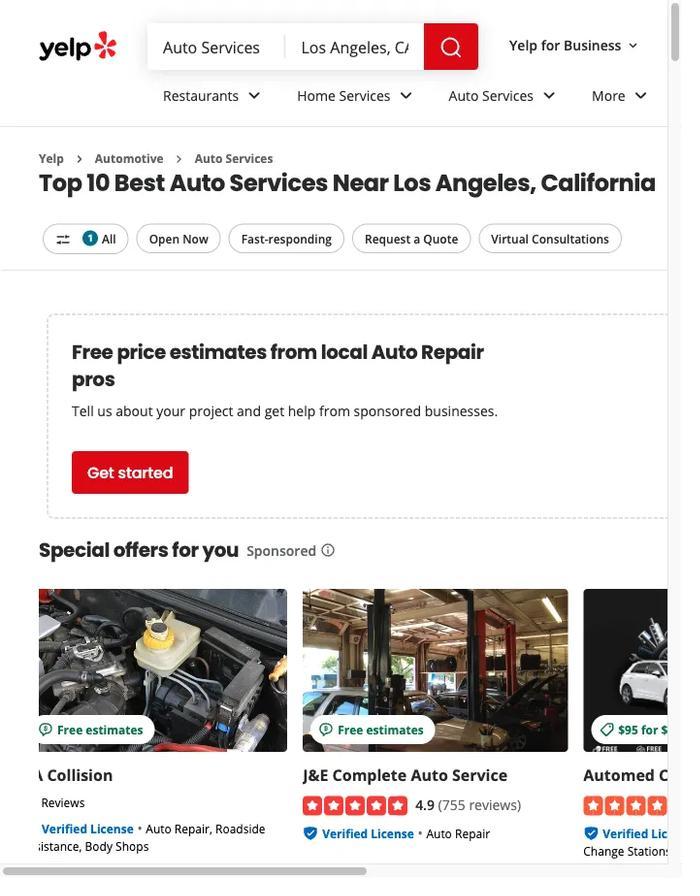 Task type: locate. For each thing, give the bounding box(es) containing it.
1 vertical spatial for
[[172, 536, 199, 564]]

2 free estimates from the left
[[338, 721, 424, 737]]

2 vertical spatial for
[[641, 721, 658, 737]]

2 horizontal spatial 24 chevron down v2 image
[[630, 84, 653, 107]]

1 vertical spatial auto services
[[195, 150, 273, 166]]

near
[[333, 166, 389, 199]]

estimates up project
[[170, 339, 267, 366]]

0 vertical spatial from
[[271, 339, 317, 366]]

license
[[90, 821, 134, 837], [371, 826, 414, 842]]

repair,
[[175, 821, 212, 837]]

2 16 free estimates v2 image from the left
[[318, 722, 334, 738]]

from left the local
[[271, 339, 317, 366]]

home services
[[297, 86, 391, 104]]

verified down 4.6 star rating image
[[603, 826, 649, 842]]

24 chevron down v2 image inside the restaurants link
[[243, 84, 266, 107]]

from right help
[[319, 401, 350, 420]]

auto right 16 chevron right v2 icon
[[195, 150, 223, 166]]

verified inside button
[[603, 826, 649, 842]]

verified
[[42, 821, 87, 837], [322, 826, 368, 842], [603, 826, 649, 842]]

auto
[[449, 86, 479, 104], [195, 150, 223, 166], [169, 166, 225, 199], [371, 339, 418, 366], [411, 765, 448, 785], [146, 821, 172, 837], [426, 826, 452, 842]]

2 24 chevron down v2 image from the left
[[538, 84, 561, 107]]

services down "yelp for business"
[[482, 86, 534, 104]]

0 horizontal spatial verified
[[42, 821, 87, 837]]

j&e complete auto service link
[[303, 765, 508, 785]]

0 horizontal spatial auto services link
[[195, 150, 273, 166]]

4.9 (755 reviews)
[[415, 795, 521, 814]]

auto services
[[449, 86, 534, 104], [195, 150, 273, 166]]

yelp for yelp for business
[[510, 36, 538, 54]]

none field up restaurants
[[163, 36, 270, 57]]

auto right the local
[[371, 339, 418, 366]]

verified license button up body
[[42, 819, 134, 837]]

estimates up collision
[[86, 721, 143, 737]]

open
[[149, 230, 180, 246]]

$95 for $125 link
[[583, 589, 682, 752]]

free estimates for j&e complete auto service
[[338, 721, 424, 737]]

1 free estimates link from the left
[[22, 589, 287, 752]]

1 horizontal spatial verified
[[322, 826, 368, 842]]

1 16 verified v2 image from the left
[[303, 826, 318, 841]]

1 horizontal spatial estimates
[[170, 339, 267, 366]]

1 horizontal spatial license
[[371, 826, 414, 842]]

1 all
[[87, 230, 116, 246]]

auto up 'now'
[[169, 166, 225, 199]]

free estimates up "complete" at the bottom
[[338, 721, 424, 737]]

verified license
[[42, 821, 134, 837], [322, 826, 414, 842]]

automotive
[[95, 150, 164, 166]]

free price estimates from local auto repair pros tell us about your project and get help from sponsored businesses.
[[72, 339, 498, 420]]

16 free estimates v2 image up ca
[[38, 722, 53, 738]]

0 horizontal spatial from
[[271, 339, 317, 366]]

repair down 4.9 (755 reviews)
[[455, 826, 490, 842]]

3 24 chevron down v2 image from the left
[[630, 84, 653, 107]]

you
[[202, 536, 239, 564]]

estimates up j&e complete auto service link
[[366, 721, 424, 737]]

$125
[[661, 721, 682, 737]]

auto services inside business categories element
[[449, 86, 534, 104]]

0 horizontal spatial 24 chevron down v2 image
[[243, 84, 266, 107]]

16 free estimates v2 image up j&e in the left of the page
[[318, 722, 334, 738]]

None search field
[[148, 23, 482, 70]]

None field
[[163, 36, 270, 57], [301, 36, 409, 57]]

open now
[[149, 230, 208, 246]]

auto down search image
[[449, 86, 479, 104]]

none field find
[[163, 36, 270, 57]]

licens
[[652, 826, 682, 842]]

1 horizontal spatial free estimates link
[[303, 589, 568, 752]]

free up 'ca collision' link
[[57, 721, 83, 737]]

fast-responding
[[241, 230, 332, 246]]

yelp left 'business'
[[510, 36, 538, 54]]

2 free estimates link from the left
[[303, 589, 568, 752]]

license down 4.9 star rating image
[[371, 826, 414, 842]]

0 horizontal spatial estimates
[[86, 721, 143, 737]]

for
[[541, 36, 560, 54], [172, 536, 199, 564], [641, 721, 658, 737]]

1 24 chevron down v2 image from the left
[[243, 84, 266, 107]]

j&e
[[303, 765, 328, 785]]

auto services link right 16 chevron right v2 icon
[[195, 150, 273, 166]]

24 chevron down v2 image
[[243, 84, 266, 107], [538, 84, 561, 107], [630, 84, 653, 107]]

16 deal v2 image
[[599, 722, 615, 738]]

free estimates up collision
[[57, 721, 143, 737]]

0 horizontal spatial free estimates link
[[22, 589, 287, 752]]

1 horizontal spatial yelp
[[510, 36, 538, 54]]

24 chevron down v2 image right more
[[630, 84, 653, 107]]

sponsored
[[247, 541, 317, 559]]

auto services link
[[433, 70, 576, 126], [195, 150, 273, 166]]

1 horizontal spatial none field
[[301, 36, 409, 57]]

2 horizontal spatial for
[[641, 721, 658, 737]]

Find text field
[[163, 36, 270, 57]]

quote
[[423, 230, 458, 246]]

auto inside the auto repair, roadside assistance, body shops
[[146, 821, 172, 837]]

request a quote button
[[352, 224, 471, 253]]

businesses.
[[425, 401, 498, 420]]

1 horizontal spatial 16 verified v2 image
[[583, 826, 599, 841]]

repair
[[421, 339, 484, 366], [455, 826, 490, 842]]

estimates for ca collision
[[86, 721, 143, 737]]

automotive link
[[95, 150, 164, 166]]

16 verified v2 image down 4.9 star rating image
[[303, 826, 318, 841]]

verified license up body
[[42, 821, 134, 837]]

1 none field from the left
[[163, 36, 270, 57]]

verified down 4.9 star rating image
[[322, 826, 368, 842]]

estimates
[[170, 339, 267, 366], [86, 721, 143, 737], [366, 721, 424, 737]]

california
[[541, 166, 656, 199]]

16 chevron down v2 image
[[625, 38, 641, 53]]

for inside button
[[541, 36, 560, 54]]

get
[[87, 462, 114, 484]]

24 chevron down v2 image
[[395, 84, 418, 107]]

license up body
[[90, 821, 134, 837]]

free
[[72, 339, 113, 366], [57, 721, 83, 737], [338, 721, 363, 737]]

2 none field from the left
[[301, 36, 409, 57]]

automed
[[583, 765, 655, 785]]

0 horizontal spatial 16 free estimates v2 image
[[38, 722, 53, 738]]

yelp
[[510, 36, 538, 54], [39, 150, 64, 166]]

0 vertical spatial repair
[[421, 339, 484, 366]]

1 vertical spatial yelp
[[39, 150, 64, 166]]

filters group
[[39, 224, 626, 254]]

0 horizontal spatial for
[[172, 536, 199, 564]]

1 horizontal spatial auto services
[[449, 86, 534, 104]]

auto services down search image
[[449, 86, 534, 104]]

0 vertical spatial auto services
[[449, 86, 534, 104]]

verified license down 4.9 star rating image
[[322, 826, 414, 842]]

1 vertical spatial from
[[319, 401, 350, 420]]

for for yelp
[[541, 36, 560, 54]]

0 vertical spatial for
[[541, 36, 560, 54]]

1 horizontal spatial verified license button
[[322, 824, 414, 843]]

assistance,
[[22, 838, 82, 854]]

fast-
[[241, 230, 268, 246]]

1 free estimates from the left
[[57, 721, 143, 737]]

1 horizontal spatial from
[[319, 401, 350, 420]]

0 horizontal spatial auto services
[[195, 150, 273, 166]]

more
[[592, 86, 626, 104]]

auto services right 16 chevron right v2 icon
[[195, 150, 273, 166]]

1 16 free estimates v2 image from the left
[[38, 722, 53, 738]]

2 horizontal spatial verified
[[603, 826, 649, 842]]

1 horizontal spatial verified license
[[322, 826, 414, 842]]

24 chevron down v2 image down "yelp for business"
[[538, 84, 561, 107]]

none field near
[[301, 36, 409, 57]]

estimates inside free price estimates from local auto repair pros tell us about your project and get help from sponsored businesses.
[[170, 339, 267, 366]]

sponsored
[[354, 401, 421, 420]]

1 horizontal spatial auto services link
[[433, 70, 576, 126]]

verified for automed car
[[603, 826, 649, 842]]

services
[[339, 86, 391, 104], [482, 86, 534, 104], [226, 150, 273, 166], [230, 166, 328, 199]]

0 horizontal spatial yelp
[[39, 150, 64, 166]]

0 horizontal spatial free estimates
[[57, 721, 143, 737]]

2 16 verified v2 image from the left
[[583, 826, 599, 841]]

reviews)
[[469, 795, 521, 814]]

auto services link down search image
[[433, 70, 576, 126]]

0 horizontal spatial 16 verified v2 image
[[303, 826, 318, 841]]

restaurants link
[[148, 70, 282, 126]]

auto repair, roadside assistance, body shops
[[22, 821, 265, 854]]

1 vertical spatial auto services link
[[195, 150, 273, 166]]

offers
[[113, 536, 168, 564]]

1 horizontal spatial for
[[541, 36, 560, 54]]

verified license button down 4.9 star rating image
[[322, 824, 414, 843]]

yelp inside button
[[510, 36, 538, 54]]

0 horizontal spatial license
[[90, 821, 134, 837]]

free left price
[[72, 339, 113, 366]]

16 verified v2 image
[[303, 826, 318, 841], [583, 826, 599, 841]]

none field up the home services
[[301, 36, 409, 57]]

auto inside business categories element
[[449, 86, 479, 104]]

1 horizontal spatial free estimates
[[338, 721, 424, 737]]

about
[[116, 401, 153, 420]]

for right $95
[[641, 721, 658, 737]]

yelp left 16 chevron right v2 image
[[39, 150, 64, 166]]

0 vertical spatial yelp
[[510, 36, 538, 54]]

1 horizontal spatial 24 chevron down v2 image
[[538, 84, 561, 107]]

get
[[265, 401, 284, 420]]

ca collision link
[[22, 765, 113, 785]]

16 free estimates v2 image
[[38, 722, 53, 738], [318, 722, 334, 738]]

1 horizontal spatial 16 free estimates v2 image
[[318, 722, 334, 738]]

for left you
[[172, 536, 199, 564]]

free up "complete" at the bottom
[[338, 721, 363, 737]]

request
[[365, 230, 411, 246]]

24 chevron down v2 image inside more link
[[630, 84, 653, 107]]

16 verified v2 image down 4.6 star rating image
[[583, 826, 599, 841]]

auto up shops
[[146, 821, 172, 837]]

free estimates
[[57, 721, 143, 737], [338, 721, 424, 737]]

verified license button
[[42, 819, 134, 837], [322, 824, 414, 843]]

verified up assistance,
[[42, 821, 87, 837]]

repair up businesses.
[[421, 339, 484, 366]]

free for ca collision
[[57, 721, 83, 737]]

Near text field
[[301, 36, 409, 57]]

los
[[393, 166, 431, 199]]

for left 'business'
[[541, 36, 560, 54]]

0 horizontal spatial none field
[[163, 36, 270, 57]]

2 horizontal spatial estimates
[[366, 721, 424, 737]]

from
[[271, 339, 317, 366], [319, 401, 350, 420]]

started
[[118, 462, 173, 484]]

business categories element
[[148, 70, 682, 126]]

24 chevron down v2 image right restaurants
[[243, 84, 266, 107]]

search image
[[440, 36, 463, 59]]



Task type: describe. For each thing, give the bounding box(es) containing it.
virtual consultations
[[491, 230, 609, 246]]

automed car
[[583, 765, 682, 785]]

open now button
[[136, 224, 221, 253]]

16 free estimates v2 image for j&e complete auto service
[[318, 722, 334, 738]]

yelp for business
[[510, 36, 621, 54]]

pros
[[72, 366, 115, 393]]

now
[[183, 230, 208, 246]]

24 chevron down v2 image for restaurants
[[243, 84, 266, 107]]

free estimates link for j&e complete auto service
[[303, 589, 568, 752]]

more link
[[576, 70, 668, 126]]

best
[[114, 166, 165, 199]]

home services link
[[282, 70, 433, 126]]

special
[[39, 536, 110, 564]]

16 chevron right v2 image
[[72, 151, 87, 167]]

complete
[[332, 765, 407, 785]]

license for the left verified license button
[[90, 821, 134, 837]]

0 horizontal spatial verified license
[[42, 821, 134, 837]]

(755
[[438, 795, 466, 814]]

yelp link
[[39, 150, 64, 166]]

request a quote
[[365, 230, 458, 246]]

verified licens
[[603, 826, 682, 842]]

and
[[237, 401, 261, 420]]

free estimates for ca collision
[[57, 721, 143, 737]]

16 verified v2 image for automed car
[[583, 826, 599, 841]]

free estimates link for ca collision
[[22, 589, 287, 752]]

local
[[321, 339, 368, 366]]

16 free estimates v2 image for ca collision
[[38, 722, 53, 738]]

us
[[97, 401, 112, 420]]

16 chevron right v2 image
[[171, 151, 187, 167]]

all
[[102, 230, 116, 246]]

price
[[117, 339, 166, 366]]

0 horizontal spatial verified license button
[[42, 819, 134, 837]]

top 10 best auto services near los angeles, california
[[39, 166, 656, 199]]

16 verified v2 image for j&e complete auto service
[[303, 826, 318, 841]]

$95
[[618, 721, 638, 737]]

verified for j&e complete auto service
[[322, 826, 368, 842]]

estimates for j&e complete auto service
[[366, 721, 424, 737]]

services up fast-responding button at the top
[[230, 166, 328, 199]]

1
[[87, 231, 93, 244]]

no
[[22, 795, 38, 811]]

fast-responding button
[[229, 224, 344, 253]]

4.9 star rating image
[[303, 796, 408, 816]]

j&e complete auto service
[[303, 765, 508, 785]]

business
[[564, 36, 621, 54]]

0 vertical spatial auto services link
[[433, 70, 576, 126]]

$95 for $125
[[618, 721, 682, 737]]

auto up 4.9
[[411, 765, 448, 785]]

body
[[85, 838, 113, 854]]

for for $95
[[641, 721, 658, 737]]

shops
[[116, 838, 149, 854]]

16 filter v2 image
[[55, 232, 71, 247]]

verified licens button
[[603, 824, 682, 843]]

free inside free price estimates from local auto repair pros tell us about your project and get help from sponsored businesses.
[[72, 339, 113, 366]]

special offers for you
[[39, 536, 239, 564]]

4.9
[[415, 795, 435, 814]]

automed car link
[[583, 765, 682, 785]]

help
[[288, 401, 316, 420]]

services down the restaurants link
[[226, 150, 273, 166]]

auto repair
[[426, 826, 490, 842]]

virtual
[[491, 230, 529, 246]]

10
[[87, 166, 110, 199]]

services left 24 chevron down v2 icon on the top right of the page
[[339, 86, 391, 104]]

repair inside free price estimates from local auto repair pros tell us about your project and get help from sponsored businesses.
[[421, 339, 484, 366]]

virtual consultations button
[[479, 224, 622, 253]]

project
[[189, 401, 233, 420]]

free for j&e complete auto service
[[338, 721, 363, 737]]

car
[[659, 765, 682, 785]]

auto inside free price estimates from local auto repair pros tell us about your project and get help from sponsored businesses.
[[371, 339, 418, 366]]

get started
[[87, 462, 173, 484]]

ca
[[22, 765, 43, 785]]

home
[[297, 86, 336, 104]]

yelp for business button
[[502, 27, 649, 62]]

24 chevron down v2 image for more
[[630, 84, 653, 107]]

angeles,
[[436, 166, 536, 199]]

reviews
[[41, 795, 85, 811]]

16 info v2 image
[[320, 543, 336, 558]]

4.6 star rating image
[[583, 796, 682, 816]]

get started button
[[72, 451, 189, 494]]

1 vertical spatial repair
[[455, 826, 490, 842]]

license for the right verified license button
[[371, 826, 414, 842]]

auto down (755
[[426, 826, 452, 842]]

restaurants
[[163, 86, 239, 104]]

a
[[414, 230, 420, 246]]

roadside
[[215, 821, 265, 837]]

consultations
[[532, 230, 609, 246]]

service
[[452, 765, 508, 785]]

tell
[[72, 401, 94, 420]]

yelp for yelp link
[[39, 150, 64, 166]]

collision
[[47, 765, 113, 785]]

responding
[[268, 230, 332, 246]]

24 chevron down v2 image for auto services
[[538, 84, 561, 107]]

ca collision no reviews
[[22, 765, 113, 811]]

your
[[156, 401, 185, 420]]

top
[[39, 166, 82, 199]]



Task type: vqa. For each thing, say whether or not it's contained in the screenshot.
bottommost Advising
no



